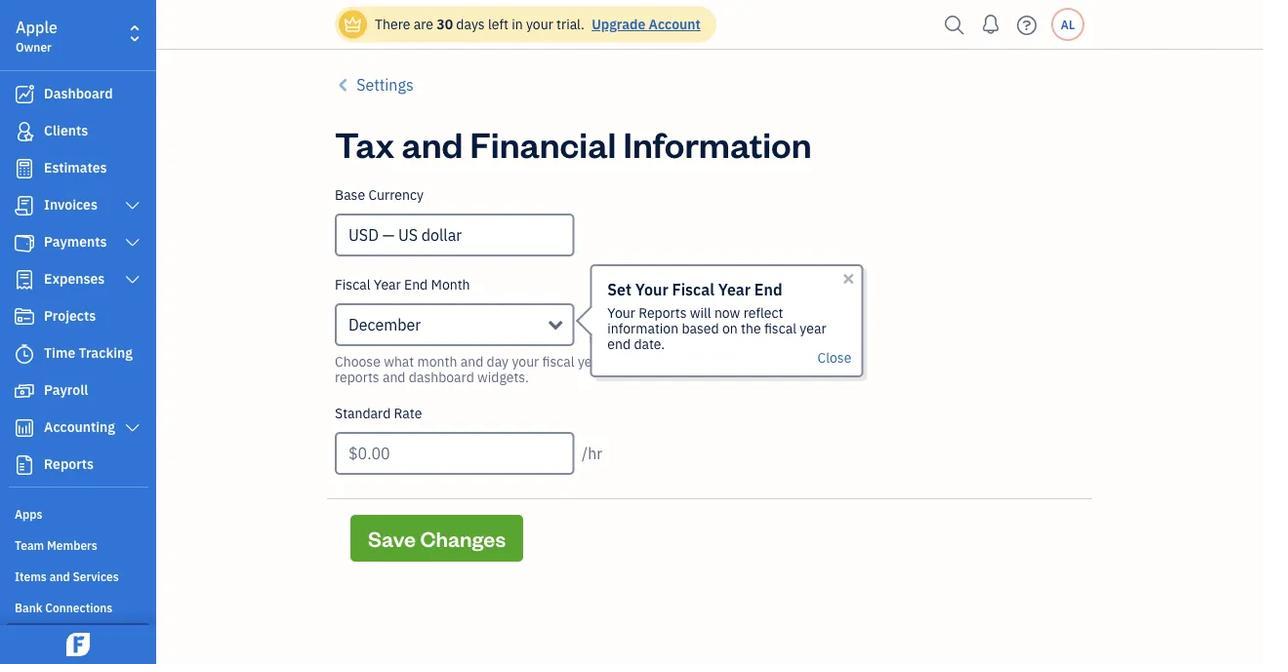 Task type: locate. For each thing, give the bounding box(es) containing it.
information
[[623, 120, 812, 166]]

year
[[800, 320, 826, 338], [578, 353, 604, 371]]

chevronleft image
[[335, 73, 353, 97]]

fiscal for fiscal year end month
[[335, 276, 370, 294]]

left
[[488, 15, 508, 33]]

report image
[[13, 456, 36, 475]]

reports down 'accounting' link at the left bottom of page
[[44, 455, 94, 473]]

invoice image
[[13, 196, 36, 216]]

your right the day
[[512, 353, 539, 371]]

ends.
[[608, 353, 641, 371]]

year up now
[[718, 280, 751, 300]]

0 horizontal spatial end
[[404, 276, 428, 294]]

end left month
[[404, 276, 428, 294]]

bank
[[15, 600, 42, 616]]

your right set
[[635, 280, 668, 300]]

fiscal up based
[[672, 280, 714, 300]]

0 vertical spatial chevron large down image
[[124, 272, 142, 288]]

fiscal for fiscal year end day
[[590, 276, 626, 294]]

choose
[[335, 353, 381, 371]]

reflect
[[743, 304, 783, 322]]

tracking
[[79, 344, 133, 362]]

1 vertical spatial fiscal
[[542, 353, 575, 371]]

year
[[374, 276, 401, 294], [629, 276, 656, 294], [718, 280, 751, 300]]

month
[[431, 276, 470, 294]]

1 vertical spatial will
[[673, 353, 694, 371]]

1 horizontal spatial fiscal
[[764, 320, 797, 338]]

freshbooks image
[[62, 634, 94, 657]]

money image
[[13, 382, 36, 401]]

reports
[[639, 304, 687, 322], [44, 455, 94, 473]]

and right items
[[49, 569, 70, 585]]

projects link
[[5, 300, 150, 335]]

there
[[375, 15, 410, 33]]

currency
[[368, 186, 424, 204]]

chevron large down image inside invoices link
[[124, 198, 142, 214]]

will
[[690, 304, 711, 322], [673, 353, 694, 371]]

chevron large down image
[[124, 272, 142, 288], [124, 421, 142, 436]]

and up currency
[[402, 120, 463, 166]]

fiscal right widgets.
[[542, 353, 575, 371]]

0 horizontal spatial year
[[578, 353, 604, 371]]

save
[[368, 525, 416, 552]]

0 horizontal spatial fiscal
[[335, 276, 370, 294]]

are
[[414, 15, 433, 33]]

expense image
[[13, 270, 36, 290]]

your
[[526, 15, 553, 33], [512, 353, 539, 371]]

1 horizontal spatial end
[[659, 276, 683, 294]]

dashboard image
[[13, 85, 36, 104]]

go to help image
[[1011, 10, 1042, 40]]

reflected
[[716, 353, 771, 371]]

base
[[335, 186, 365, 204]]

Currency text field
[[337, 216, 572, 255]]

expenses link
[[5, 263, 150, 298]]

dashboard
[[409, 368, 474, 387]]

1 vertical spatial chevron large down image
[[124, 235, 142, 251]]

what
[[384, 353, 414, 371]]

day
[[487, 353, 509, 371]]

your right in on the top
[[526, 15, 553, 33]]

year up information
[[629, 276, 656, 294]]

0 horizontal spatial reports
[[44, 455, 94, 473]]

date.
[[634, 335, 665, 353]]

team
[[15, 538, 44, 553]]

1 horizontal spatial year
[[800, 320, 826, 338]]

reports inside "link"
[[44, 455, 94, 473]]

items and services
[[15, 569, 119, 585]]

fiscal right the
[[764, 320, 797, 338]]

will inside "set your fiscal year end your reports will now reflect information based on the fiscal year end date. close"
[[690, 304, 711, 322]]

1 horizontal spatial year
[[629, 276, 656, 294]]

year up close button
[[800, 320, 826, 338]]

year inside choose what month and day your fiscal year ends. this will be reflected by reports and dashboard widgets.
[[578, 353, 604, 371]]

crown image
[[343, 14, 363, 35]]

year up "december"
[[374, 276, 401, 294]]

and right reports
[[383, 368, 406, 387]]

fiscal
[[335, 276, 370, 294], [590, 276, 626, 294], [672, 280, 714, 300]]

chevron large down image
[[124, 198, 142, 214], [124, 235, 142, 251]]

dashboard
[[44, 84, 113, 102]]

year left end
[[578, 353, 604, 371]]

search image
[[939, 10, 970, 40]]

expenses
[[44, 270, 105, 288]]

tax and financial information
[[335, 120, 812, 166]]

payments link
[[5, 225, 150, 261]]

2 chevron large down image from the top
[[124, 421, 142, 436]]

2 horizontal spatial year
[[718, 280, 751, 300]]

0 vertical spatial fiscal
[[764, 320, 797, 338]]

bank connections link
[[5, 593, 150, 622]]

1 vertical spatial year
[[578, 353, 604, 371]]

will left be
[[673, 353, 694, 371]]

will left now
[[690, 304, 711, 322]]

clients link
[[5, 114, 150, 149]]

0 horizontal spatial fiscal
[[542, 353, 575, 371]]

chart image
[[13, 419, 36, 438]]

0 vertical spatial will
[[690, 304, 711, 322]]

chevron large down image inside expenses link
[[124, 272, 142, 288]]

fiscal up information
[[590, 276, 626, 294]]

save changes button
[[350, 515, 523, 562]]

team members link
[[5, 530, 150, 559]]

reports down fiscal year end day
[[639, 304, 687, 322]]

2 horizontal spatial fiscal
[[672, 280, 714, 300]]

1 horizontal spatial fiscal
[[590, 276, 626, 294]]

payments
[[44, 233, 107, 251]]

end inside "set your fiscal year end your reports will now reflect information based on the fiscal year end date. close"
[[754, 280, 782, 300]]

end for day
[[659, 276, 683, 294]]

accounting link
[[5, 411, 150, 446]]

reports inside "set your fiscal year end your reports will now reflect information based on the fiscal year end date. close"
[[639, 304, 687, 322]]

account
[[649, 15, 701, 33]]

0 vertical spatial year
[[800, 320, 826, 338]]

chevron large down image right 'accounting'
[[124, 421, 142, 436]]

your down set
[[607, 304, 635, 322]]

0 horizontal spatial year
[[374, 276, 401, 294]]

fiscal inside choose what month and day your fiscal year ends. this will be reflected by reports and dashboard widgets.
[[542, 353, 575, 371]]

1 chevron large down image from the top
[[124, 198, 142, 214]]

2 horizontal spatial end
[[754, 280, 782, 300]]

year for day
[[629, 276, 656, 294]]

chevron large down image right invoices
[[124, 198, 142, 214]]

fiscal year end month
[[335, 276, 470, 294]]

fiscal up "december"
[[335, 276, 370, 294]]

end
[[404, 276, 428, 294], [659, 276, 683, 294], [754, 280, 782, 300]]

payroll
[[44, 381, 88, 399]]

1 vertical spatial your
[[512, 353, 539, 371]]

1 chevron large down image from the top
[[124, 272, 142, 288]]

fiscal inside "set your fiscal year end your reports will now reflect information based on the fiscal year end date. close"
[[764, 320, 797, 338]]

chevron large down image right payments
[[124, 235, 142, 251]]

members
[[47, 538, 97, 553]]

chevron large down image inside 'accounting' link
[[124, 421, 142, 436]]

project image
[[13, 307, 36, 327]]

bank connections
[[15, 600, 113, 616]]

year inside "set your fiscal year end your reports will now reflect information based on the fiscal year end date. close"
[[800, 320, 826, 338]]

fiscal inside "set your fiscal year end your reports will now reflect information based on the fiscal year end date. close"
[[672, 280, 714, 300]]

your
[[635, 280, 668, 300], [607, 304, 635, 322]]

chevron large down image right expenses
[[124, 272, 142, 288]]

1 horizontal spatial reports
[[639, 304, 687, 322]]

items and services link
[[5, 561, 150, 591]]

0 vertical spatial chevron large down image
[[124, 198, 142, 214]]

end left day
[[659, 276, 683, 294]]

owner
[[16, 39, 52, 55]]

/hr
[[582, 444, 602, 464]]

1 vertical spatial reports
[[44, 455, 94, 473]]

and
[[402, 120, 463, 166], [460, 353, 483, 371], [383, 368, 406, 387], [49, 569, 70, 585]]

2 chevron large down image from the top
[[124, 235, 142, 251]]

1 vertical spatial chevron large down image
[[124, 421, 142, 436]]

year for month
[[374, 276, 401, 294]]

end up reflect
[[754, 280, 782, 300]]

0 vertical spatial reports
[[639, 304, 687, 322]]

now
[[714, 304, 740, 322]]



Task type: describe. For each thing, give the bounding box(es) containing it.
chevron large down image for accounting
[[124, 421, 142, 436]]

will inside choose what month and day your fiscal year ends. this will be reflected by reports and dashboard widgets.
[[673, 353, 694, 371]]

month
[[417, 353, 457, 371]]

Standard Rate text field
[[335, 432, 574, 475]]

chevron large down image for payments
[[124, 235, 142, 251]]

al button
[[1051, 8, 1084, 41]]

Fiscal Year End Month field
[[335, 304, 574, 347]]

reports
[[335, 368, 379, 387]]

time
[[44, 344, 75, 362]]

widgets.
[[477, 368, 529, 387]]

time tracking
[[44, 344, 133, 362]]

clients
[[44, 122, 88, 140]]

projects
[[44, 307, 96, 325]]

payroll link
[[5, 374, 150, 409]]

estimate image
[[13, 159, 36, 179]]

notifications image
[[975, 5, 1006, 44]]

main element
[[0, 0, 205, 665]]

end for month
[[404, 276, 428, 294]]

base currency
[[335, 186, 424, 204]]

team members
[[15, 538, 97, 553]]

al
[[1061, 17, 1075, 32]]

chevron large down image for invoices
[[124, 198, 142, 214]]

based
[[682, 320, 719, 338]]

time tracking link
[[5, 337, 150, 372]]

the
[[741, 320, 761, 338]]

1 vertical spatial your
[[607, 304, 635, 322]]

accounting
[[44, 418, 115, 436]]

rate
[[394, 405, 422, 423]]

invoices link
[[5, 188, 150, 224]]

trial.
[[556, 15, 585, 33]]

apps link
[[5, 499, 150, 528]]

and inside main element
[[49, 569, 70, 585]]

fiscal year end day
[[590, 276, 709, 294]]

tax
[[335, 120, 395, 166]]

financial
[[470, 120, 616, 166]]

set your fiscal year end your reports will now reflect information based on the fiscal year end date. close
[[607, 280, 851, 367]]

be
[[698, 353, 713, 371]]

0 vertical spatial your
[[526, 15, 553, 33]]

reports link
[[5, 448, 150, 483]]

in
[[512, 15, 523, 33]]

on
[[722, 320, 738, 338]]

upgrade account link
[[588, 15, 701, 33]]

end
[[607, 335, 631, 353]]

choose what month and day your fiscal year ends. this will be reflected by reports and dashboard widgets.
[[335, 353, 789, 387]]

days
[[456, 15, 485, 33]]

services
[[73, 569, 119, 585]]

payment image
[[13, 233, 36, 253]]

client image
[[13, 122, 36, 142]]

there are 30 days left in your trial. upgrade account
[[375, 15, 701, 33]]

and left the day
[[460, 353, 483, 371]]

settings
[[356, 75, 414, 95]]

estimates
[[44, 159, 107, 177]]

chevron large down image for expenses
[[124, 272, 142, 288]]

your inside choose what month and day your fiscal year ends. this will be reflected by reports and dashboard widgets.
[[512, 353, 539, 371]]

close
[[817, 349, 851, 367]]

30
[[437, 15, 453, 33]]

timer image
[[13, 345, 36, 364]]

apple owner
[[16, 17, 58, 55]]

apps
[[15, 507, 42, 522]]

information
[[607, 320, 679, 338]]

save changes
[[368, 525, 506, 552]]

settings button
[[335, 73, 414, 97]]

day
[[686, 276, 709, 294]]

standard rate
[[335, 405, 422, 423]]

this
[[644, 353, 670, 371]]

dashboard link
[[5, 77, 150, 112]]

upgrade
[[592, 15, 645, 33]]

year inside "set your fiscal year end your reports will now reflect information based on the fiscal year end date. close"
[[718, 280, 751, 300]]

december
[[348, 315, 421, 335]]

0 vertical spatial your
[[635, 280, 668, 300]]

close button
[[817, 349, 851, 367]]

by
[[775, 353, 789, 371]]

close image
[[841, 271, 856, 287]]

estimates link
[[5, 151, 150, 186]]

invoices
[[44, 196, 98, 214]]

apple
[[16, 17, 58, 38]]

changes
[[420, 525, 506, 552]]

set
[[607, 280, 632, 300]]

standard
[[335, 405, 391, 423]]

items
[[15, 569, 47, 585]]

connections
[[45, 600, 113, 616]]



Task type: vqa. For each thing, say whether or not it's contained in the screenshot.
date.
yes



